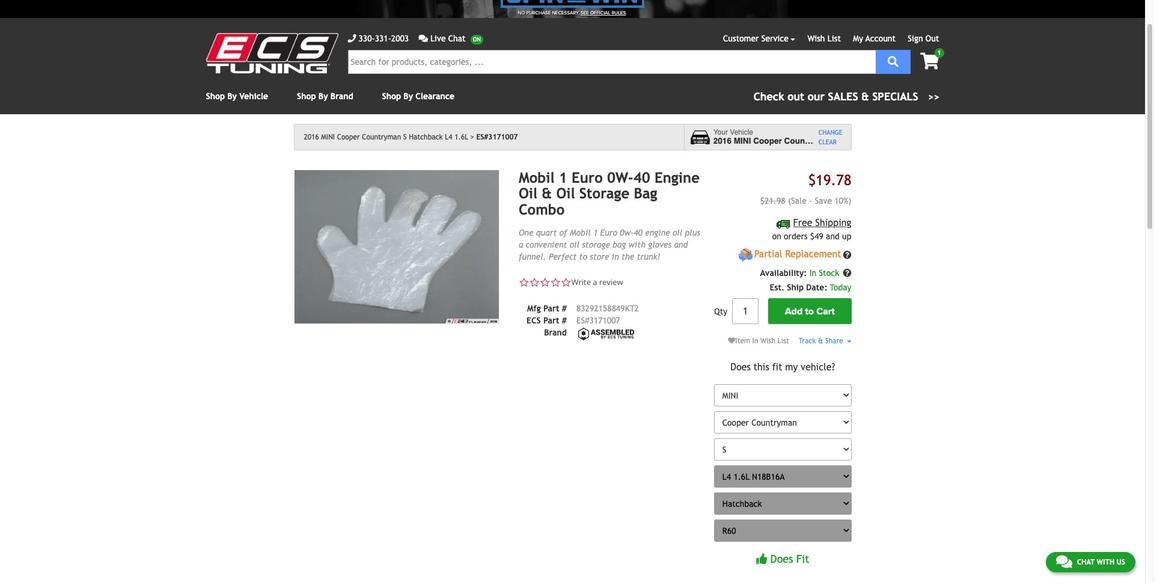 Task type: describe. For each thing, give the bounding box(es) containing it.
add
[[785, 305, 803, 317]]

qty
[[715, 307, 728, 316]]

trunk!
[[637, 252, 661, 262]]

cart
[[817, 305, 836, 317]]

0 horizontal spatial cooper
[[337, 133, 360, 141]]

clear
[[819, 138, 837, 146]]

my
[[786, 362, 799, 373]]

clear link
[[819, 137, 843, 147]]

availability:
[[761, 268, 808, 278]]

0 vertical spatial 1
[[938, 49, 942, 56]]

heart image
[[729, 338, 736, 345]]

my
[[854, 34, 864, 43]]

3 empty star image from the left
[[551, 277, 561, 288]]

bag
[[634, 185, 658, 202]]

331-
[[375, 34, 392, 43]]

does fit
[[771, 553, 810, 566]]

& for sales
[[862, 90, 870, 103]]

shop by clearance link
[[382, 91, 455, 101]]

$49
[[811, 232, 824, 241]]

1 oil from the left
[[519, 185, 538, 202]]

1 empty star image from the left
[[519, 277, 530, 288]]

by for clearance
[[404, 91, 413, 101]]

save
[[815, 196, 833, 206]]

est.
[[770, 283, 785, 292]]

-
[[810, 196, 813, 206]]

shipping
[[816, 217, 852, 229]]

shop by vehicle link
[[206, 91, 268, 101]]

gloves
[[649, 240, 672, 250]]

vehicle?
[[801, 362, 836, 373]]

2003
[[392, 34, 409, 43]]

shop by clearance
[[382, 91, 455, 101]]

0 vertical spatial oil
[[673, 228, 683, 238]]

sales
[[829, 90, 859, 103]]

1 vertical spatial wish
[[761, 337, 776, 345]]

brand for shop by brand
[[331, 91, 353, 101]]

es#
[[577, 316, 590, 325]]

mfg
[[528, 304, 541, 313]]

0 vertical spatial vehicle
[[240, 91, 268, 101]]

shop by vehicle
[[206, 91, 268, 101]]

est. ship date: today
[[770, 283, 852, 292]]

40 inside mobil 1 euro 0w-40 engine oil & oil storage bag combo
[[634, 169, 651, 186]]

1.6l inside your vehicle 2016 mini cooper countryman s hatchback l4 1.6l
[[898, 137, 915, 146]]

my account link
[[854, 34, 896, 43]]

countryman inside your vehicle 2016 mini cooper countryman s hatchback l4 1.6l
[[785, 137, 833, 146]]

change link
[[819, 127, 843, 137]]

sign out
[[908, 34, 940, 43]]

assembled by ecs image
[[577, 326, 637, 341]]

1 part from the top
[[544, 304, 560, 313]]

in for stock
[[810, 268, 817, 278]]

engine
[[655, 169, 700, 186]]

euro inside mobil 1 euro 0w-40 engine oil & oil storage bag combo
[[572, 169, 603, 186]]

in
[[612, 252, 619, 262]]

free
[[794, 217, 813, 229]]

0 vertical spatial chat
[[449, 34, 466, 43]]

comments image
[[1057, 555, 1073, 569]]

availability: in stock
[[761, 268, 842, 278]]

mobil inside one quart of mobil 1 euro 0w-40 engine oil plus a convenient oil storage bag with gloves and funnel. perfect to store in the trunk!
[[570, 228, 591, 238]]

live chat
[[431, 34, 466, 43]]

shopping cart image
[[921, 53, 940, 70]]

330-
[[359, 34, 375, 43]]

mobil 1 euro 0w-40 engine oil & oil storage bag combo
[[519, 169, 700, 218]]

a inside one quart of mobil 1 euro 0w-40 engine oil plus a convenient oil storage bag with gloves and funnel. perfect to store in the trunk!
[[519, 240, 524, 250]]

0 vertical spatial wish
[[808, 34, 826, 43]]

add to cart button
[[769, 298, 852, 324]]

write a review
[[572, 277, 624, 288]]

quart
[[536, 228, 557, 238]]

Search text field
[[348, 50, 876, 74]]

wish list link
[[808, 34, 842, 43]]

# inside 83292158849kt2 ecs part #
[[562, 316, 567, 325]]

0 horizontal spatial oil
[[570, 240, 580, 250]]

to inside one quart of mobil 1 euro 0w-40 engine oil plus a convenient oil storage bag with gloves and funnel. perfect to store in the trunk!
[[580, 252, 588, 262]]

phone image
[[348, 34, 356, 43]]

cooper inside your vehicle 2016 mini cooper countryman s hatchback l4 1.6l
[[754, 137, 783, 146]]

0 horizontal spatial countryman
[[362, 133, 401, 141]]

perfect
[[549, 252, 577, 262]]

in for wish
[[753, 337, 759, 345]]

track & share
[[799, 337, 846, 345]]

shop by brand link
[[297, 91, 353, 101]]

shop by brand
[[297, 91, 353, 101]]

mini inside your vehicle 2016 mini cooper countryman s hatchback l4 1.6l
[[734, 137, 752, 146]]

10%)
[[835, 196, 852, 206]]

share
[[826, 337, 844, 345]]

question circle image
[[844, 251, 852, 259]]

sales & specials
[[829, 90, 919, 103]]

$21.98 (sale - save 10%)
[[761, 196, 852, 206]]

and inside free shipping on orders $49 and up
[[827, 232, 840, 241]]

live
[[431, 34, 446, 43]]

rules
[[612, 10, 626, 16]]

0 vertical spatial list
[[828, 34, 842, 43]]

83292158849kt2 ecs part #
[[527, 304, 640, 325]]

0 horizontal spatial l4
[[445, 133, 453, 141]]

brand for es# 3171007 brand
[[545, 328, 567, 337]]

item in wish list
[[736, 337, 790, 345]]

and inside one quart of mobil 1 euro 0w-40 engine oil plus a convenient oil storage bag with gloves and funnel. perfect to store in the trunk!
[[675, 240, 688, 250]]

write a review link
[[572, 277, 624, 288]]

2 empty star image from the left
[[540, 277, 551, 288]]

sign out link
[[908, 34, 940, 43]]

0w-
[[608, 169, 634, 186]]

3171007
[[590, 316, 621, 325]]

item in wish list link
[[729, 337, 790, 345]]

this product is lifetime replacement eligible image
[[739, 247, 754, 262]]

stock
[[820, 268, 840, 278]]

fit
[[797, 553, 810, 566]]

write
[[572, 277, 591, 288]]

0w-
[[620, 228, 634, 238]]

2016 mini cooper countryman s hatchback l4 1.6l
[[304, 133, 469, 141]]

shop for shop by brand
[[297, 91, 316, 101]]

0 horizontal spatial 2016
[[304, 133, 319, 141]]

shop for shop by clearance
[[382, 91, 401, 101]]

convenient
[[526, 240, 568, 250]]

change clear
[[819, 129, 843, 146]]

chat with us link
[[1047, 552, 1136, 573]]

partial replacement
[[755, 249, 842, 260]]

to inside button
[[806, 305, 815, 317]]

1 vertical spatial chat
[[1078, 558, 1096, 567]]



Task type: locate. For each thing, give the bounding box(es) containing it.
specials
[[873, 90, 919, 103]]

2 # from the top
[[562, 316, 567, 325]]

l4 down specials
[[887, 137, 896, 146]]

0 vertical spatial 40
[[634, 169, 651, 186]]

40
[[634, 169, 651, 186], [634, 228, 643, 238]]

does left this
[[731, 362, 751, 373]]

0 vertical spatial with
[[629, 240, 646, 250]]

1 horizontal spatial &
[[819, 337, 824, 345]]

1 horizontal spatial 2016
[[714, 137, 732, 146]]

1 # from the top
[[562, 304, 567, 313]]

mobil up combo
[[519, 169, 555, 186]]

necessary.
[[552, 10, 580, 16]]

hatchback
[[409, 133, 443, 141], [843, 137, 884, 146]]

to
[[580, 252, 588, 262], [806, 305, 815, 317]]

3 by from the left
[[404, 91, 413, 101]]

oil up perfect on the left
[[570, 240, 580, 250]]

0 vertical spatial in
[[810, 268, 817, 278]]

wish list
[[808, 34, 842, 43]]

in
[[810, 268, 817, 278], [753, 337, 759, 345]]

and down plus
[[675, 240, 688, 250]]

does this fit my vehicle?
[[731, 362, 836, 373]]

1 horizontal spatial mini
[[734, 137, 752, 146]]

hatchback down the "change"
[[843, 137, 884, 146]]

1 horizontal spatial oil
[[557, 185, 575, 202]]

mfg part #
[[528, 304, 567, 313]]

brand down mfg part # at bottom left
[[545, 328, 567, 337]]

brand
[[331, 91, 353, 101], [545, 328, 567, 337]]

today
[[831, 283, 852, 292]]

& right "sales"
[[862, 90, 870, 103]]

0 horizontal spatial and
[[675, 240, 688, 250]]

0 horizontal spatial list
[[778, 337, 790, 345]]

1 horizontal spatial chat
[[1078, 558, 1096, 567]]

part
[[544, 304, 560, 313], [544, 316, 560, 325]]

cooper
[[337, 133, 360, 141], [754, 137, 783, 146]]

0 vertical spatial euro
[[572, 169, 603, 186]]

oil
[[673, 228, 683, 238], [570, 240, 580, 250]]

0 horizontal spatial 1.6l
[[455, 133, 469, 141]]

2 vertical spatial 1
[[594, 228, 598, 238]]

empty star image down funnel.
[[519, 277, 530, 288]]

# left es#
[[562, 316, 567, 325]]

2 by from the left
[[319, 91, 328, 101]]

live chat link
[[419, 32, 484, 45]]

1 vertical spatial does
[[771, 553, 794, 566]]

1 horizontal spatial to
[[806, 305, 815, 317]]

1 vertical spatial euro
[[601, 228, 618, 238]]

mobil right of
[[570, 228, 591, 238]]

1 vertical spatial brand
[[545, 328, 567, 337]]

account
[[866, 34, 896, 43]]

l4 inside your vehicle 2016 mini cooper countryman s hatchback l4 1.6l
[[887, 137, 896, 146]]

83292158849kt2
[[577, 304, 640, 313]]

0 horizontal spatial mobil
[[519, 169, 555, 186]]

hatchback down "shop by clearance" link
[[409, 133, 443, 141]]

does right thumbs up "image"
[[771, 553, 794, 566]]

empty star image left write
[[551, 277, 561, 288]]

storage
[[582, 240, 611, 250]]

0 horizontal spatial wish
[[761, 337, 776, 345]]

brand inside es# 3171007 brand
[[545, 328, 567, 337]]

see official rules link
[[581, 10, 626, 17]]

40 inside one quart of mobil 1 euro 0w-40 engine oil plus a convenient oil storage bag with gloves and funnel. perfect to store in the trunk!
[[634, 228, 643, 238]]

chat
[[449, 34, 466, 43], [1078, 558, 1096, 567]]

0 horizontal spatial does
[[731, 362, 751, 373]]

thumbs up image
[[757, 554, 768, 564]]

0 horizontal spatial by
[[228, 91, 237, 101]]

us
[[1118, 558, 1126, 567]]

oil left plus
[[673, 228, 683, 238]]

0 horizontal spatial chat
[[449, 34, 466, 43]]

2 horizontal spatial &
[[862, 90, 870, 103]]

1 vertical spatial to
[[806, 305, 815, 317]]

out
[[926, 34, 940, 43]]

a inside write a review link
[[593, 277, 598, 288]]

review
[[600, 277, 624, 288]]

2016 mini cooper countryman s hatchback l4 1.6l link
[[304, 133, 474, 141]]

# up es# 3171007 brand
[[562, 304, 567, 313]]

1 horizontal spatial brand
[[545, 328, 567, 337]]

2016 inside your vehicle 2016 mini cooper countryman s hatchback l4 1.6l
[[714, 137, 732, 146]]

sales & specials link
[[754, 88, 940, 105]]

one
[[519, 228, 534, 238]]

es#3171007
[[477, 133, 518, 141]]

mobil inside mobil 1 euro 0w-40 engine oil & oil storage bag combo
[[519, 169, 555, 186]]

1 vertical spatial mobil
[[570, 228, 591, 238]]

ecs tuning 'spin to win' contest logo image
[[501, 0, 645, 8]]

1 horizontal spatial 1
[[594, 228, 598, 238]]

see
[[581, 10, 589, 16]]

comments image
[[419, 34, 428, 43]]

oil
[[519, 185, 538, 202], [557, 185, 575, 202]]

chat right comments icon
[[1078, 558, 1096, 567]]

0 vertical spatial #
[[562, 304, 567, 313]]

1 vertical spatial &
[[542, 185, 552, 202]]

1 vertical spatial 1
[[559, 169, 568, 186]]

1 horizontal spatial wish
[[808, 34, 826, 43]]

0 horizontal spatial with
[[629, 240, 646, 250]]

1 horizontal spatial empty star image
[[561, 277, 572, 288]]

1 horizontal spatial list
[[828, 34, 842, 43]]

empty star image up mfg
[[530, 277, 540, 288]]

1 vertical spatial oil
[[570, 240, 580, 250]]

and down the shipping
[[827, 232, 840, 241]]

your vehicle 2016 mini cooper countryman s hatchback l4 1.6l
[[714, 128, 915, 146]]

list left track
[[778, 337, 790, 345]]

0 horizontal spatial &
[[542, 185, 552, 202]]

1 vertical spatial list
[[778, 337, 790, 345]]

0 horizontal spatial 1
[[559, 169, 568, 186]]

1 inside one quart of mobil 1 euro 0w-40 engine oil plus a convenient oil storage bag with gloves and funnel. perfect to store in the trunk!
[[594, 228, 598, 238]]

sign
[[908, 34, 924, 43]]

customer
[[724, 34, 759, 43]]

brand down phone icon
[[331, 91, 353, 101]]

1 horizontal spatial a
[[593, 277, 598, 288]]

vehicle down ecs tuning image
[[240, 91, 268, 101]]

by for vehicle
[[228, 91, 237, 101]]

0 horizontal spatial oil
[[519, 185, 538, 202]]

0 vertical spatial part
[[544, 304, 560, 313]]

1 vertical spatial in
[[753, 337, 759, 345]]

s down "shop by clearance" link
[[404, 133, 407, 141]]

this
[[754, 362, 770, 373]]

vehicle right your
[[730, 128, 754, 136]]

& right track
[[819, 337, 824, 345]]

free shipping on orders $49 and up
[[773, 217, 852, 241]]

euro up bag
[[601, 228, 618, 238]]

replacement
[[786, 249, 842, 260]]

bag
[[613, 240, 626, 250]]

1.6l left es#3171007
[[455, 133, 469, 141]]

ecs
[[527, 316, 541, 325]]

1 shop from the left
[[206, 91, 225, 101]]

330-331-2003
[[359, 34, 409, 43]]

oil left the storage
[[557, 185, 575, 202]]

to left store
[[580, 252, 588, 262]]

2 vertical spatial &
[[819, 337, 824, 345]]

330-331-2003 link
[[348, 32, 409, 45]]

1 horizontal spatial hatchback
[[843, 137, 884, 146]]

(sale
[[789, 196, 807, 206]]

up
[[843, 232, 852, 241]]

1 horizontal spatial mobil
[[570, 228, 591, 238]]

1 by from the left
[[228, 91, 237, 101]]

l4 down clearance
[[445, 133, 453, 141]]

cooper left clear
[[754, 137, 783, 146]]

0 vertical spatial to
[[580, 252, 588, 262]]

0 vertical spatial a
[[519, 240, 524, 250]]

your
[[714, 128, 728, 136]]

change
[[819, 129, 843, 136]]

a right write
[[593, 277, 598, 288]]

es#3171007 - 83292158849kt2 - mobil 1 euro 0w-40 engine oil & oil storage bag combo - one quart of mobil 1 euro 0w-40 engine oil plus a convenient oil storage bag with gloves and funnel. perfect to store in the trunk! - assembled by ecs - mini image
[[294, 170, 500, 325]]

0 vertical spatial brand
[[331, 91, 353, 101]]

shop for shop by vehicle
[[206, 91, 225, 101]]

ship
[[788, 283, 804, 292]]

wish right 'service'
[[808, 34, 826, 43]]

chat with us
[[1078, 558, 1126, 567]]

0 horizontal spatial shop
[[206, 91, 225, 101]]

empty star image down perfect on the left
[[561, 277, 572, 288]]

item
[[736, 337, 751, 345]]

0 horizontal spatial s
[[404, 133, 407, 141]]

0 horizontal spatial mini
[[321, 133, 335, 141]]

0 horizontal spatial a
[[519, 240, 524, 250]]

with
[[629, 240, 646, 250], [1098, 558, 1115, 567]]

no
[[518, 10, 526, 16]]

0 horizontal spatial brand
[[331, 91, 353, 101]]

does
[[731, 362, 751, 373], [771, 553, 794, 566]]

does for does this fit my vehicle?
[[731, 362, 751, 373]]

0 horizontal spatial vehicle
[[240, 91, 268, 101]]

wish
[[808, 34, 826, 43], [761, 337, 776, 345]]

& inside mobil 1 euro 0w-40 engine oil & oil storage bag combo
[[542, 185, 552, 202]]

a down one
[[519, 240, 524, 250]]

with up the
[[629, 240, 646, 250]]

1 down out
[[938, 49, 942, 56]]

2 horizontal spatial by
[[404, 91, 413, 101]]

purchase
[[527, 10, 551, 16]]

no purchase necessary. see official rules .
[[518, 10, 628, 16]]

countryman
[[362, 133, 401, 141], [785, 137, 833, 146]]

1 up combo
[[559, 169, 568, 186]]

s down the "change"
[[835, 137, 841, 146]]

wish right item
[[761, 337, 776, 345]]

s inside your vehicle 2016 mini cooper countryman s hatchback l4 1.6l
[[835, 137, 841, 146]]

& for track
[[819, 337, 824, 345]]

customer service
[[724, 34, 789, 43]]

None text field
[[733, 298, 759, 324]]

euro left 0w-
[[572, 169, 603, 186]]

part right mfg
[[544, 304, 560, 313]]

in up est. ship date: today
[[810, 268, 817, 278]]

2016 down your
[[714, 137, 732, 146]]

part inside 83292158849kt2 ecs part #
[[544, 316, 560, 325]]

1 vertical spatial vehicle
[[730, 128, 754, 136]]

question circle image
[[844, 269, 852, 277]]

in right item
[[753, 337, 759, 345]]

chat right 'live'
[[449, 34, 466, 43]]

1 horizontal spatial oil
[[673, 228, 683, 238]]

2016 down "shop by brand"
[[304, 133, 319, 141]]

0 vertical spatial &
[[862, 90, 870, 103]]

cooper down "shop by brand"
[[337, 133, 360, 141]]

1 empty star image from the left
[[530, 277, 540, 288]]

1 horizontal spatial vehicle
[[730, 128, 754, 136]]

2 horizontal spatial 1
[[938, 49, 942, 56]]

with inside one quart of mobil 1 euro 0w-40 engine oil plus a convenient oil storage bag with gloves and funnel. perfect to store in the trunk!
[[629, 240, 646, 250]]

customer service button
[[724, 32, 796, 45]]

funnel.
[[519, 252, 547, 262]]

of
[[560, 228, 568, 238]]

free shipping image
[[777, 220, 791, 228]]

1 vertical spatial 40
[[634, 228, 643, 238]]

empty star image
[[519, 277, 530, 288], [540, 277, 551, 288], [551, 277, 561, 288]]

2 part from the top
[[544, 316, 560, 325]]

1 horizontal spatial countryman
[[785, 137, 833, 146]]

official
[[591, 10, 611, 16]]

0 horizontal spatial to
[[580, 252, 588, 262]]

clearance
[[416, 91, 455, 101]]

oil up one
[[519, 185, 538, 202]]

by for brand
[[319, 91, 328, 101]]

search image
[[888, 56, 899, 66]]

fit
[[773, 362, 783, 373]]

list
[[828, 34, 842, 43], [778, 337, 790, 345]]

with left us
[[1098, 558, 1115, 567]]

shop
[[206, 91, 225, 101], [297, 91, 316, 101], [382, 91, 401, 101]]

vehicle inside your vehicle 2016 mini cooper countryman s hatchback l4 1.6l
[[730, 128, 754, 136]]

the
[[622, 252, 635, 262]]

es# 3171007 brand
[[545, 316, 621, 337]]

2 oil from the left
[[557, 185, 575, 202]]

plus
[[685, 228, 701, 238]]

3 shop from the left
[[382, 91, 401, 101]]

store
[[590, 252, 610, 262]]

1.6l down specials
[[898, 137, 915, 146]]

1 horizontal spatial s
[[835, 137, 841, 146]]

1 horizontal spatial does
[[771, 553, 794, 566]]

1 horizontal spatial and
[[827, 232, 840, 241]]

0 horizontal spatial hatchback
[[409, 133, 443, 141]]

1 up the storage
[[594, 228, 598, 238]]

1 horizontal spatial in
[[810, 268, 817, 278]]

1 horizontal spatial shop
[[297, 91, 316, 101]]

euro inside one quart of mobil 1 euro 0w-40 engine oil plus a convenient oil storage bag with gloves and funnel. perfect to store in the trunk!
[[601, 228, 618, 238]]

list left my
[[828, 34, 842, 43]]

track
[[799, 337, 817, 345]]

1 vertical spatial part
[[544, 316, 560, 325]]

0 vertical spatial does
[[731, 362, 751, 373]]

1
[[938, 49, 942, 56], [559, 169, 568, 186], [594, 228, 598, 238]]

19.78
[[817, 171, 852, 188]]

empty star image up mfg part # at bottom left
[[540, 277, 551, 288]]

1 horizontal spatial by
[[319, 91, 328, 101]]

2 shop from the left
[[297, 91, 316, 101]]

1 horizontal spatial 1.6l
[[898, 137, 915, 146]]

$21.98
[[761, 196, 786, 206]]

2 horizontal spatial shop
[[382, 91, 401, 101]]

1 link
[[911, 48, 945, 71]]

0 horizontal spatial empty star image
[[530, 277, 540, 288]]

euro
[[572, 169, 603, 186], [601, 228, 618, 238]]

1 vertical spatial a
[[593, 277, 598, 288]]

1 horizontal spatial with
[[1098, 558, 1115, 567]]

& up the quart
[[542, 185, 552, 202]]

2 empty star image from the left
[[561, 277, 572, 288]]

0 vertical spatial mobil
[[519, 169, 555, 186]]

0 horizontal spatial in
[[753, 337, 759, 345]]

1 horizontal spatial cooper
[[754, 137, 783, 146]]

1 vertical spatial with
[[1098, 558, 1115, 567]]

l4
[[445, 133, 453, 141], [887, 137, 896, 146]]

does for does fit
[[771, 553, 794, 566]]

hatchback inside your vehicle 2016 mini cooper countryman s hatchback l4 1.6l
[[843, 137, 884, 146]]

part down mfg part # at bottom left
[[544, 316, 560, 325]]

to right add on the right of the page
[[806, 305, 815, 317]]

1 horizontal spatial l4
[[887, 137, 896, 146]]

1 vertical spatial #
[[562, 316, 567, 325]]

ecs tuning image
[[206, 33, 338, 73]]

empty star image
[[530, 277, 540, 288], [561, 277, 572, 288]]

1 inside mobil 1 euro 0w-40 engine oil & oil storage bag combo
[[559, 169, 568, 186]]



Task type: vqa. For each thing, say whether or not it's contained in the screenshot.
ECS GIFT CARDS image
no



